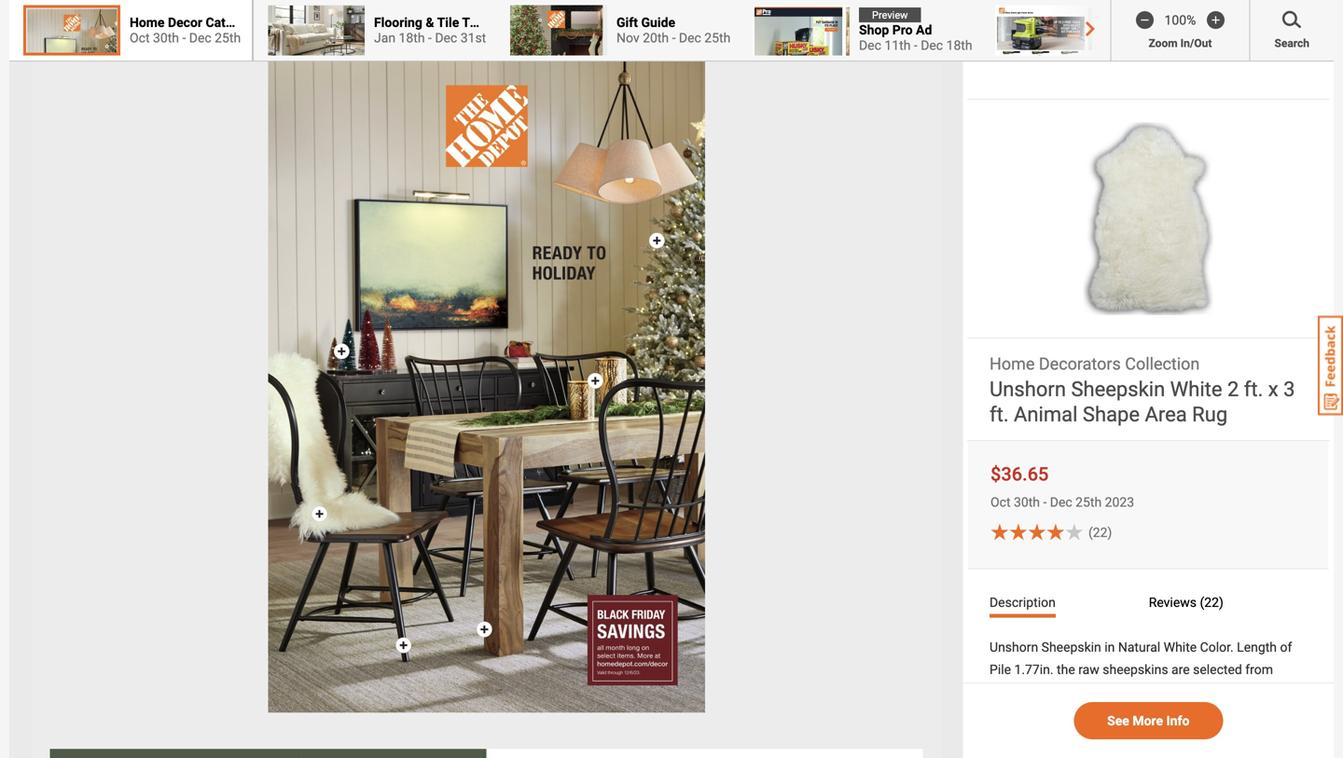 Task type: describe. For each thing, give the bounding box(es) containing it.
feedback link image
[[1318, 315, 1343, 416]]



Task type: vqa. For each thing, say whether or not it's contained in the screenshot.
Modern | Home Office
no



